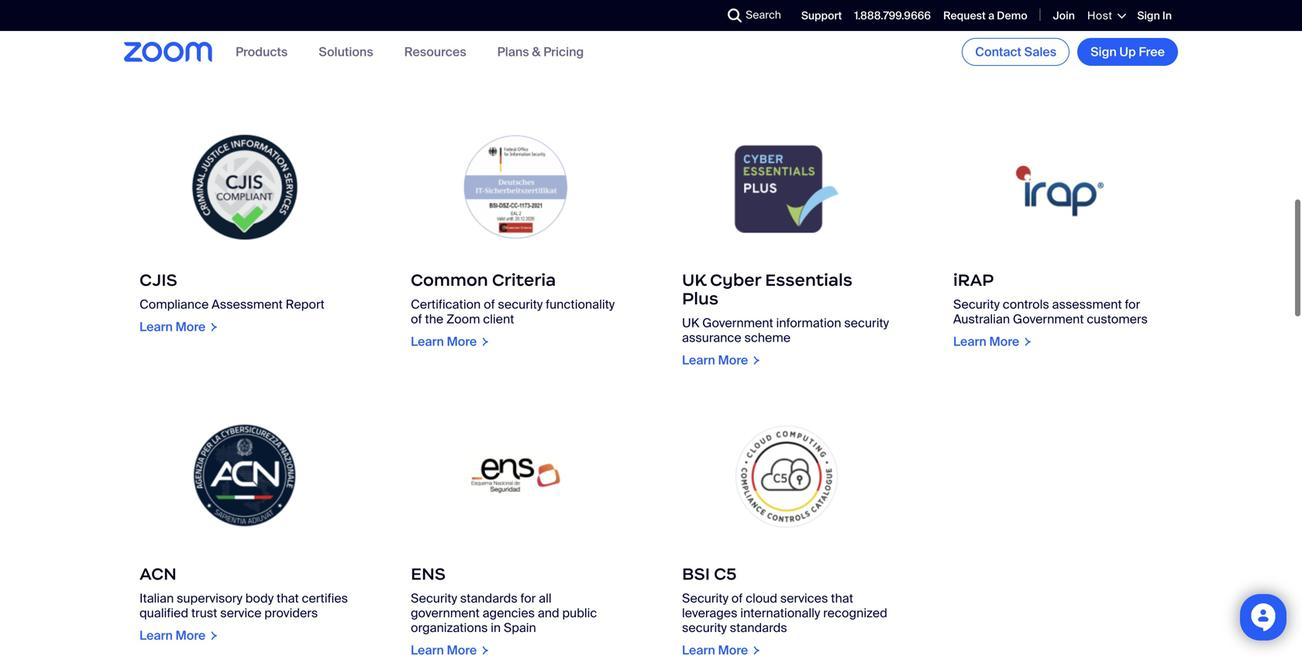 Task type: vqa. For each thing, say whether or not it's contained in the screenshot.


Task type: locate. For each thing, give the bounding box(es) containing it.
1 that from the left
[[277, 591, 299, 607]]

of right zoom at left top
[[484, 297, 495, 313]]

state and local government cybersecurity standard for service providers learn more
[[954, 6, 1147, 74]]

request
[[944, 9, 986, 23]]

for up zoom logo
[[189, 21, 204, 37]]

learn inside 'acn italian supervisory body that certifies qualified trust service providers learn more'
[[140, 628, 173, 644]]

service inside 'acn italian supervisory body that certifies qualified trust service providers learn more'
[[220, 606, 262, 622]]

service up products
[[242, 21, 283, 37]]

sign for sign up free
[[1091, 44, 1117, 60]]

government down cyber
[[703, 315, 774, 331]]

government inside state and local government cybersecurity standard for service providers learn more
[[1042, 6, 1110, 22]]

cloud computing security requirements for the us department of defense
[[682, 6, 890, 52]]

service for acn
[[220, 606, 262, 622]]

standard
[[553, 6, 604, 22], [1033, 21, 1084, 37]]

of inside the cloud computing security requirements for the us department of defense
[[682, 36, 694, 52]]

sales
[[1025, 44, 1057, 60]]

1 horizontal spatial government
[[703, 315, 774, 331]]

more inside us government security standard for cloud products and service learn more
[[447, 43, 477, 60]]

1 horizontal spatial that
[[831, 591, 854, 607]]

security up & at top
[[505, 6, 550, 22]]

common
[[411, 270, 488, 291]]

1 horizontal spatial sign
[[1138, 9, 1161, 23]]

contact sales link
[[962, 38, 1070, 66]]

security for irap
[[954, 297, 1000, 313]]

0 vertical spatial controls
[[140, 21, 186, 37]]

state
[[954, 6, 984, 22]]

for right assessment on the top of page
[[1125, 297, 1141, 313]]

controls up zoom logo
[[140, 21, 186, 37]]

standard up pricing
[[553, 6, 604, 22]]

agencies
[[483, 606, 535, 622]]

us
[[411, 6, 428, 22], [802, 21, 819, 37]]

controls left assessment on the top of page
[[1003, 297, 1050, 313]]

0 vertical spatial government
[[1042, 6, 1110, 22]]

security inside ens security standards for all government agencies and public organizations in spain
[[411, 591, 457, 607]]

controls
[[140, 21, 186, 37], [1003, 297, 1050, 313]]

1 vertical spatial the
[[425, 311, 444, 328]]

of right the registry
[[189, 6, 200, 22]]

us up resources popup button
[[411, 6, 428, 22]]

2 horizontal spatial security
[[954, 297, 1000, 313]]

controls inside the registry of security and compliance controls for cloud service offerings learn more
[[140, 21, 186, 37]]

services
[[781, 591, 828, 607]]

1 horizontal spatial the
[[780, 21, 799, 37]]

body
[[245, 591, 274, 607]]

for up resources popup button
[[411, 21, 426, 37]]

cloud up products popup button
[[207, 21, 239, 37]]

host
[[1088, 8, 1113, 23]]

0 horizontal spatial security
[[411, 591, 457, 607]]

standard up sales
[[1033, 21, 1084, 37]]

service right trust
[[220, 606, 262, 622]]

for inside the registry of security and compliance controls for cloud service offerings learn more
[[189, 21, 204, 37]]

that
[[277, 591, 299, 607], [831, 591, 854, 607]]

security right search
[[784, 6, 829, 22]]

service inside state and local government cybersecurity standard for service providers learn more
[[1105, 21, 1147, 37]]

and inside ens security standards for all government agencies and public organizations in spain
[[538, 606, 560, 622]]

0 horizontal spatial standard
[[553, 6, 604, 22]]

0 horizontal spatial sign
[[1091, 44, 1117, 60]]

computing
[[719, 6, 781, 22]]

solutions
[[319, 44, 373, 60]]

1 horizontal spatial standards
[[730, 620, 788, 637]]

irap badge image
[[938, 120, 1179, 256]]

plans & pricing link
[[498, 44, 584, 60]]

service inside the registry of security and compliance controls for cloud service offerings learn more
[[242, 21, 283, 37]]

service up pricing
[[543, 21, 584, 37]]

1 vertical spatial controls
[[1003, 297, 1050, 313]]

more inside the registry of security and compliance controls for cloud service offerings learn more
[[176, 43, 206, 60]]

more down products
[[447, 43, 477, 60]]

1 horizontal spatial cloud
[[429, 21, 461, 37]]

plans & pricing
[[498, 44, 584, 60]]

0 horizontal spatial us
[[411, 6, 428, 22]]

for
[[189, 21, 204, 37], [411, 21, 426, 37], [762, 21, 777, 37], [1087, 21, 1102, 37], [1125, 297, 1141, 313], [521, 591, 536, 607]]

sign in
[[1138, 9, 1172, 23]]

in
[[491, 620, 501, 637]]

0 horizontal spatial controls
[[140, 21, 186, 37]]

more down trust
[[176, 628, 206, 644]]

0 horizontal spatial the
[[425, 311, 444, 328]]

local
[[1011, 6, 1039, 22]]

c5
[[714, 564, 737, 585]]

standards inside ens security standards for all government agencies and public organizations in spain
[[460, 591, 518, 607]]

0 horizontal spatial standards
[[460, 591, 518, 607]]

0 horizontal spatial providers
[[265, 606, 318, 622]]

cloud inside the registry of security and compliance controls for cloud service offerings learn more
[[207, 21, 239, 37]]

2 horizontal spatial government
[[1013, 311, 1084, 328]]

security down ens
[[411, 591, 457, 607]]

0 horizontal spatial cloud
[[207, 21, 239, 37]]

security
[[954, 297, 1000, 313], [411, 591, 457, 607], [682, 591, 729, 607]]

resources
[[404, 44, 466, 60]]

cloud left services
[[746, 591, 778, 607]]

security down 'irap'
[[954, 297, 1000, 313]]

of down c5
[[732, 591, 743, 607]]

government right australian
[[1013, 311, 1084, 328]]

for right join
[[1087, 21, 1102, 37]]

security for ens
[[411, 591, 457, 607]]

government up resources popup button
[[431, 6, 502, 22]]

1 vertical spatial sign
[[1091, 44, 1117, 60]]

demo
[[997, 9, 1028, 23]]

uk left cyber
[[682, 270, 706, 291]]

public
[[563, 606, 597, 622]]

solutions button
[[319, 44, 373, 60]]

the left support
[[780, 21, 799, 37]]

all
[[539, 591, 552, 607]]

service up up on the top right of page
[[1105, 21, 1147, 37]]

of
[[189, 6, 200, 22], [682, 36, 694, 52], [484, 297, 495, 313], [411, 311, 422, 328], [732, 591, 743, 607]]

providers
[[954, 36, 1007, 52], [265, 606, 318, 622]]

common criteria image
[[395, 120, 636, 256]]

security down criteria
[[498, 297, 543, 313]]

cloud
[[207, 21, 239, 37], [429, 21, 461, 37], [746, 591, 778, 607]]

ens security standards for all government agencies and public organizations in spain
[[411, 564, 597, 637]]

more left sales
[[990, 58, 1020, 74]]

department
[[822, 21, 890, 37]]

0 horizontal spatial that
[[277, 591, 299, 607]]

more
[[176, 43, 206, 60], [447, 43, 477, 60], [990, 58, 1020, 74], [176, 319, 206, 335], [447, 334, 477, 350], [990, 334, 1020, 350], [718, 352, 748, 369], [176, 628, 206, 644]]

0 horizontal spatial government
[[411, 606, 480, 622]]

1 horizontal spatial standard
[[1033, 21, 1084, 37]]

learn
[[140, 43, 173, 60], [411, 43, 444, 60], [954, 58, 987, 74], [140, 319, 173, 335], [411, 334, 444, 350], [954, 334, 987, 350], [682, 352, 716, 369], [140, 628, 173, 644]]

sign
[[1138, 9, 1161, 23], [1091, 44, 1117, 60]]

learn inside us government security standard for cloud products and service learn more
[[411, 43, 444, 60]]

the inside the cloud computing security requirements for the us department of defense
[[780, 21, 799, 37]]

0 vertical spatial providers
[[954, 36, 1007, 52]]

0 vertical spatial standards
[[460, 591, 518, 607]]

security down bsi
[[682, 591, 729, 607]]

1 horizontal spatial controls
[[1003, 297, 1050, 313]]

for left all
[[521, 591, 536, 607]]

more inside state and local government cybersecurity standard for service providers learn more
[[990, 58, 1020, 74]]

sign left in
[[1138, 9, 1161, 23]]

security inside the cloud computing security requirements for the us department of defense
[[784, 6, 829, 22]]

1 horizontal spatial security
[[682, 591, 729, 607]]

security right information
[[845, 315, 890, 331]]

more down the registry
[[176, 43, 206, 60]]

1 vertical spatial providers
[[265, 606, 318, 622]]

of left zoom at left top
[[411, 311, 422, 328]]

more down the assurance
[[718, 352, 748, 369]]

controls inside irap security controls assessment for australian government customers learn more
[[1003, 297, 1050, 313]]

standards down services
[[730, 620, 788, 637]]

service for registry
[[242, 21, 283, 37]]

for inside the cloud computing security requirements for the us department of defense
[[762, 21, 777, 37]]

learn inside common criteria certification of security functionality of the zoom client learn more
[[411, 334, 444, 350]]

1 horizontal spatial government
[[1042, 6, 1110, 22]]

the left zoom at left top
[[425, 311, 444, 328]]

for right requirements at the top of the page
[[762, 21, 777, 37]]

and inside us government security standard for cloud products and service learn more
[[518, 21, 540, 37]]

the inside common criteria certification of security functionality of the zoom client learn more
[[425, 311, 444, 328]]

cybersecurity
[[954, 21, 1030, 37]]

compliance
[[140, 297, 209, 313]]

sign up free link
[[1078, 38, 1179, 66]]

zoom logo image
[[124, 42, 212, 62]]

host button
[[1088, 8, 1125, 23]]

cloud computing security requirements for the us department of defense link
[[667, 0, 907, 89]]

acn badge image
[[124, 415, 364, 550]]

of inside the registry of security and compliance controls for cloud service offerings learn more
[[189, 6, 200, 22]]

assessment
[[1053, 297, 1122, 313]]

sign in link
[[1138, 9, 1172, 23]]

1 vertical spatial standards
[[730, 620, 788, 637]]

that right services
[[831, 591, 854, 607]]

0 vertical spatial sign
[[1138, 9, 1161, 23]]

us inside us government security standard for cloud products and service learn more
[[411, 6, 428, 22]]

products
[[464, 21, 515, 37]]

0 horizontal spatial government
[[431, 6, 502, 22]]

us left department
[[802, 21, 819, 37]]

service inside us government security standard for cloud products and service learn more
[[543, 21, 584, 37]]

1 horizontal spatial providers
[[954, 36, 1007, 52]]

search image
[[728, 9, 742, 22], [728, 9, 742, 22]]

more inside irap security controls assessment for australian government customers learn more
[[990, 334, 1020, 350]]

0 vertical spatial the
[[780, 21, 799, 37]]

uk cyber essentials plus image
[[667, 120, 907, 256]]

security
[[203, 6, 248, 22], [505, 6, 550, 22], [784, 6, 829, 22], [498, 297, 543, 313], [845, 315, 890, 331], [682, 620, 727, 637]]

standards up in
[[460, 591, 518, 607]]

security down bsi
[[682, 620, 727, 637]]

government
[[1042, 6, 1110, 22], [411, 606, 480, 622]]

uk down plus
[[682, 315, 700, 331]]

more down zoom at left top
[[447, 334, 477, 350]]

2 horizontal spatial cloud
[[746, 591, 778, 607]]

client
[[483, 311, 514, 328]]

1 horizontal spatial us
[[802, 21, 819, 37]]

more down compliance at the top left of the page
[[176, 319, 206, 335]]

ens
[[411, 564, 446, 585]]

1 vertical spatial government
[[411, 606, 480, 622]]

the
[[780, 21, 799, 37], [425, 311, 444, 328]]

for inside state and local government cybersecurity standard for service providers learn more
[[1087, 21, 1102, 37]]

security up products popup button
[[203, 6, 248, 22]]

providers inside 'acn italian supervisory body that certifies qualified trust service providers learn more'
[[265, 606, 318, 622]]

and inside the registry of security and compliance controls for cloud service offerings learn more
[[251, 6, 273, 22]]

1 vertical spatial uk
[[682, 315, 700, 331]]

0 vertical spatial uk
[[682, 270, 706, 291]]

standard inside state and local government cybersecurity standard for service providers learn more
[[1033, 21, 1084, 37]]

and
[[251, 6, 273, 22], [987, 6, 1009, 22], [518, 21, 540, 37], [538, 606, 560, 622]]

security inside irap security controls assessment for australian government customers learn more
[[954, 297, 1000, 313]]

security inside the registry of security and compliance controls for cloud service offerings learn more
[[203, 6, 248, 22]]

of down cloud
[[682, 36, 694, 52]]

2 that from the left
[[831, 591, 854, 607]]

sign left up on the top right of page
[[1091, 44, 1117, 60]]

more down australian
[[990, 334, 1020, 350]]

products button
[[236, 44, 288, 60]]

that right body at the bottom left of page
[[277, 591, 299, 607]]

cloud up resources
[[429, 21, 461, 37]]



Task type: describe. For each thing, give the bounding box(es) containing it.
plans
[[498, 44, 529, 60]]

more inside common criteria certification of security functionality of the zoom client learn more
[[447, 334, 477, 350]]

assurance
[[682, 330, 742, 346]]

trust
[[191, 606, 217, 622]]

internationally
[[741, 606, 821, 622]]

resources button
[[404, 44, 466, 60]]

certification
[[411, 297, 481, 313]]

contact
[[976, 44, 1022, 60]]

learn inside uk cyber essentials plus uk government information security assurance scheme learn more
[[682, 352, 716, 369]]

bsi c5 security of cloud services that leverages internationally recognized security standards
[[682, 564, 888, 637]]

cloud inside bsi c5 security of cloud services that leverages internationally recognized security standards
[[746, 591, 778, 607]]

1.888.799.9666 link
[[855, 9, 931, 23]]

us government security standard for cloud products and service learn more
[[411, 6, 604, 60]]

join link
[[1054, 9, 1075, 23]]

security inside common criteria certification of security functionality of the zoom client learn more
[[498, 297, 543, 313]]

cjis
[[140, 270, 177, 291]]

functionality
[[546, 297, 615, 313]]

join
[[1054, 9, 1075, 23]]

government inside uk cyber essentials plus uk government information security assurance scheme learn more
[[703, 315, 774, 331]]

free
[[1139, 44, 1165, 60]]

italian
[[140, 591, 174, 607]]

more inside cjis compliance assessment report learn more
[[176, 319, 206, 335]]

sign for sign in
[[1138, 9, 1161, 23]]

for inside irap security controls assessment for australian government customers learn more
[[1125, 297, 1141, 313]]

cloud inside us government security standard for cloud products and service learn more
[[429, 21, 461, 37]]

1.888.799.9666
[[855, 9, 931, 23]]

learn inside irap security controls assessment for australian government customers learn more
[[954, 334, 987, 350]]

bsi
[[682, 564, 710, 585]]

requirements
[[682, 21, 759, 37]]

compliance
[[276, 6, 343, 22]]

cjis compliance assessment report learn more
[[140, 270, 325, 335]]

1 uk from the top
[[682, 270, 706, 291]]

us inside the cloud computing security requirements for the us department of defense
[[802, 21, 819, 37]]

cloud
[[682, 6, 716, 22]]

2 uk from the top
[[682, 315, 700, 331]]

government inside us government security standard for cloud products and service learn more
[[431, 6, 502, 22]]

information
[[777, 315, 842, 331]]

recognized
[[824, 606, 888, 622]]

support link
[[802, 9, 842, 23]]

certifies
[[302, 591, 348, 607]]

cyber
[[710, 270, 761, 291]]

in
[[1163, 9, 1172, 23]]

standard inside us government security standard for cloud products and service learn more
[[553, 6, 604, 22]]

security inside bsi c5 security of cloud services that leverages internationally recognized security standards
[[682, 620, 727, 637]]

acn italian supervisory body that certifies qualified trust service providers learn more
[[140, 564, 348, 644]]

contact sales
[[976, 44, 1057, 60]]

assessment
[[212, 297, 283, 313]]

registry
[[140, 6, 186, 22]]

security inside uk cyber essentials plus uk government information security assurance scheme learn more
[[845, 315, 890, 331]]

for inside ens security standards for all government agencies and public organizations in spain
[[521, 591, 536, 607]]

a
[[989, 9, 995, 23]]

acn
[[140, 564, 177, 585]]

report
[[286, 297, 325, 313]]

irap security controls assessment for australian government customers learn more
[[954, 270, 1148, 350]]

more inside 'acn italian supervisory body that certifies qualified trust service providers learn more'
[[176, 628, 206, 644]]

scheme
[[745, 330, 791, 346]]

essentials
[[765, 270, 853, 291]]

learn inside cjis compliance assessment report learn more
[[140, 319, 173, 335]]

defense
[[697, 36, 745, 52]]

bsi c5 badge image
[[667, 415, 907, 550]]

providers inside state and local government cybersecurity standard for service providers learn more
[[954, 36, 1007, 52]]

products
[[236, 44, 288, 60]]

spain
[[504, 620, 536, 637]]

government inside ens security standards for all government agencies and public organizations in spain
[[411, 606, 480, 622]]

sign up free
[[1091, 44, 1165, 60]]

and inside state and local government cybersecurity standard for service providers learn more
[[987, 6, 1009, 22]]

australian
[[954, 311, 1010, 328]]

learn inside state and local government cybersecurity standard for service providers learn more
[[954, 58, 987, 74]]

that inside bsi c5 security of cloud services that leverages internationally recognized security standards
[[831, 591, 854, 607]]

offerings
[[286, 21, 337, 37]]

service for us
[[543, 21, 584, 37]]

learn inside the registry of security and compliance controls for cloud service offerings learn more
[[140, 43, 173, 60]]

plus
[[682, 288, 719, 309]]

qualified
[[140, 606, 188, 622]]

that inside 'acn italian supervisory body that certifies qualified trust service providers learn more'
[[277, 591, 299, 607]]

supervisory
[[177, 591, 243, 607]]

uk cyber essentials plus uk government information security assurance scheme learn more
[[682, 270, 890, 369]]

of inside bsi c5 security of cloud services that leverages internationally recognized security standards
[[732, 591, 743, 607]]

search
[[746, 8, 782, 22]]

ens badge image
[[395, 415, 636, 550]]

more inside uk cyber essentials plus uk government information security assurance scheme learn more
[[718, 352, 748, 369]]

irap
[[954, 270, 994, 291]]

organizations
[[411, 620, 488, 637]]

standards inside bsi c5 security of cloud services that leverages internationally recognized security standards
[[730, 620, 788, 637]]

security inside bsi c5 security of cloud services that leverages internationally recognized security standards
[[682, 591, 729, 607]]

&
[[532, 44, 541, 60]]

up
[[1120, 44, 1136, 60]]

security inside us government security standard for cloud products and service learn more
[[505, 6, 550, 22]]

leverages
[[682, 606, 738, 622]]

government inside irap security controls assessment for australian government customers learn more
[[1013, 311, 1084, 328]]

support
[[802, 9, 842, 23]]

registry of security and compliance controls for cloud service offerings learn more
[[140, 6, 343, 60]]

request a demo link
[[944, 9, 1028, 23]]

customers
[[1087, 311, 1148, 328]]

criteria
[[492, 270, 556, 291]]

pricing
[[544, 44, 584, 60]]

zoom
[[447, 311, 480, 328]]

common criteria certification of security functionality of the zoom client learn more
[[411, 270, 615, 350]]

cjis compliance badge image
[[124, 120, 364, 256]]

request a demo
[[944, 9, 1028, 23]]

for inside us government security standard for cloud products and service learn more
[[411, 21, 426, 37]]



